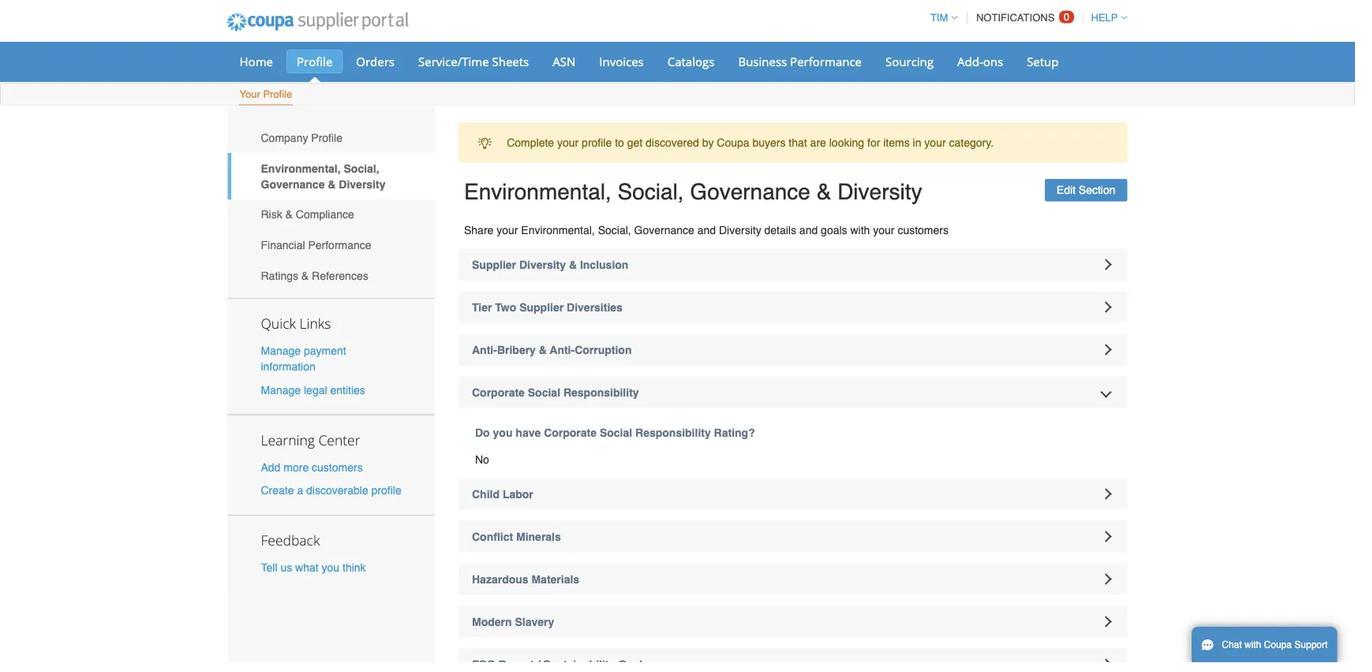 Task type: vqa. For each thing, say whether or not it's contained in the screenshot.
topmost The Setup
no



Task type: describe. For each thing, give the bounding box(es) containing it.
child labor heading
[[459, 479, 1128, 510]]

profile inside alert
[[582, 136, 612, 149]]

entities
[[330, 384, 365, 397]]

anti-bribery & anti-corruption heading
[[459, 334, 1128, 366]]

complete your profile to get discovered by coupa buyers that are looking for items in your category. alert
[[459, 123, 1128, 163]]

2 and from the left
[[800, 224, 818, 236]]

sheets
[[492, 53, 529, 69]]

supplier inside heading
[[472, 259, 516, 271]]

compliance
[[296, 209, 354, 221]]

notifications 0
[[977, 11, 1070, 24]]

financial performance link
[[228, 230, 435, 261]]

child
[[472, 488, 500, 501]]

ratings & references
[[261, 270, 368, 282]]

0
[[1064, 11, 1070, 23]]

performance for business performance
[[790, 53, 862, 69]]

diversity inside dropdown button
[[519, 259, 566, 271]]

do
[[475, 427, 490, 439]]

0 vertical spatial with
[[851, 224, 870, 236]]

edit section link
[[1045, 179, 1128, 202]]

& up goals
[[817, 180, 832, 205]]

items
[[884, 136, 910, 149]]

complete your profile to get discovered by coupa buyers that are looking for items in your category.
[[507, 136, 994, 149]]

a
[[297, 485, 303, 497]]

conflict minerals heading
[[459, 521, 1128, 553]]

to
[[615, 136, 624, 149]]

diversity inside environmental, social, governance & diversity
[[339, 178, 386, 191]]

payment
[[304, 345, 346, 358]]

tier two supplier diversities
[[472, 301, 623, 314]]

details
[[765, 224, 797, 236]]

risk & compliance link
[[228, 200, 435, 230]]

child labor button
[[459, 479, 1128, 510]]

supplier diversity & inclusion
[[472, 259, 629, 271]]

add more customers link
[[261, 461, 363, 474]]

1 vertical spatial social,
[[618, 180, 684, 205]]

your
[[240, 88, 260, 100]]

think
[[343, 562, 366, 575]]

share your environmental, social, governance and diversity details and goals with your customers
[[464, 224, 949, 236]]

add-ons
[[958, 53, 1004, 69]]

quick links
[[261, 315, 331, 333]]

anti-bribery & anti-corruption button
[[459, 334, 1128, 366]]

business
[[739, 53, 787, 69]]

risk
[[261, 209, 282, 221]]

1 vertical spatial responsibility
[[636, 427, 711, 439]]

company
[[261, 132, 308, 144]]

chat with coupa support button
[[1192, 628, 1338, 664]]

minerals
[[516, 531, 561, 544]]

your profile
[[240, 88, 292, 100]]

social, inside environmental, social, governance & diversity
[[344, 162, 379, 175]]

service/time sheets link
[[408, 50, 539, 73]]

diversity left 'details'
[[719, 224, 762, 236]]

conflict
[[472, 531, 513, 544]]

rating?
[[714, 427, 755, 439]]

social inside corporate social responsibility dropdown button
[[528, 386, 561, 399]]

& right ratings
[[301, 270, 309, 282]]

your right share
[[497, 224, 518, 236]]

edit
[[1057, 184, 1076, 197]]

quick
[[261, 315, 296, 333]]

financial
[[261, 239, 305, 252]]

create a discoverable profile link
[[261, 485, 402, 497]]

are
[[811, 136, 827, 149]]

legal
[[304, 384, 327, 397]]

tier two supplier diversities heading
[[459, 292, 1128, 323]]

modern slavery
[[472, 616, 554, 629]]

links
[[300, 315, 331, 333]]

manage payment information link
[[261, 345, 346, 374]]

home
[[240, 53, 273, 69]]

create a discoverable profile
[[261, 485, 402, 497]]

manage legal entities link
[[261, 384, 365, 397]]

modern slavery button
[[459, 607, 1128, 638]]

notifications
[[977, 12, 1055, 24]]

learning
[[261, 431, 315, 450]]

company profile link
[[228, 123, 435, 153]]

us
[[281, 562, 292, 575]]

more
[[284, 461, 309, 474]]

1 vertical spatial profile
[[372, 485, 402, 497]]

profile link
[[287, 50, 343, 73]]

chat
[[1222, 640, 1242, 651]]

modern slavery heading
[[459, 607, 1128, 638]]

tell us what you think button
[[261, 560, 366, 576]]

1 vertical spatial corporate
[[544, 427, 597, 439]]

tell
[[261, 562, 278, 575]]

profile inside profile link
[[297, 53, 333, 69]]

with inside button
[[1245, 640, 1262, 651]]

tell us what you think
[[261, 562, 366, 575]]

0 vertical spatial customers
[[898, 224, 949, 236]]

your right goals
[[873, 224, 895, 236]]

0 horizontal spatial environmental, social, governance & diversity
[[261, 162, 386, 191]]

hazardous materials
[[472, 574, 580, 586]]

discovered
[[646, 136, 699, 149]]

child labor
[[472, 488, 534, 501]]

have
[[516, 427, 541, 439]]

1 vertical spatial environmental,
[[464, 180, 612, 205]]

anti-bribery & anti-corruption
[[472, 344, 632, 356]]

sourcing
[[886, 53, 934, 69]]

complete
[[507, 136, 554, 149]]

1 and from the left
[[698, 224, 716, 236]]

hazardous
[[472, 574, 529, 586]]

tier two supplier diversities button
[[459, 292, 1128, 323]]



Task type: locate. For each thing, give the bounding box(es) containing it.
social down corporate social responsibility on the bottom left
[[600, 427, 633, 439]]

corporate social responsibility
[[472, 386, 639, 399]]

heading
[[459, 649, 1128, 664]]

financial performance
[[261, 239, 372, 252]]

0 horizontal spatial supplier
[[472, 259, 516, 271]]

sourcing link
[[876, 50, 944, 73]]

your right complete
[[557, 136, 579, 149]]

0 vertical spatial you
[[493, 427, 513, 439]]

manage inside manage payment information
[[261, 345, 301, 358]]

risk & compliance
[[261, 209, 354, 221]]

1 vertical spatial social
[[600, 427, 633, 439]]

profile for company profile
[[311, 132, 343, 144]]

performance inside financial performance link
[[308, 239, 372, 252]]

social, down get
[[618, 180, 684, 205]]

0 vertical spatial profile
[[582, 136, 612, 149]]

coupa supplier portal image
[[216, 2, 419, 42]]

environmental, down company profile
[[261, 162, 341, 175]]

1 vertical spatial profile
[[263, 88, 292, 100]]

coupa inside button
[[1265, 640, 1292, 651]]

1 vertical spatial customers
[[312, 461, 363, 474]]

0 horizontal spatial anti-
[[472, 344, 497, 356]]

manage up information
[[261, 345, 301, 358]]

with
[[851, 224, 870, 236], [1245, 640, 1262, 651]]

anti- down tier
[[472, 344, 497, 356]]

responsibility left 'rating?'
[[636, 427, 711, 439]]

corporate social responsibility heading
[[459, 377, 1128, 409]]

social, down "company profile" 'link'
[[344, 162, 379, 175]]

1 vertical spatial with
[[1245, 640, 1262, 651]]

coupa right by on the right
[[717, 136, 750, 149]]

navigation
[[924, 2, 1128, 33]]

0 vertical spatial performance
[[790, 53, 862, 69]]

profile left to
[[582, 136, 612, 149]]

coupa inside alert
[[717, 136, 750, 149]]

two
[[495, 301, 517, 314]]

0 horizontal spatial performance
[[308, 239, 372, 252]]

diversities
[[567, 301, 623, 314]]

buyers
[[753, 136, 786, 149]]

performance inside business performance link
[[790, 53, 862, 69]]

profile down coupa supplier portal image
[[297, 53, 333, 69]]

0 horizontal spatial corporate
[[472, 386, 525, 399]]

1 vertical spatial manage
[[261, 384, 301, 397]]

0 horizontal spatial coupa
[[717, 136, 750, 149]]

hazardous materials button
[[459, 564, 1128, 596]]

support
[[1295, 640, 1328, 651]]

tier
[[472, 301, 492, 314]]

& left the inclusion
[[569, 259, 577, 271]]

corporate up do
[[472, 386, 525, 399]]

for
[[868, 136, 881, 149]]

ratings & references link
[[228, 261, 435, 291]]

2 vertical spatial social,
[[598, 224, 631, 236]]

bribery
[[497, 344, 536, 356]]

invoices link
[[589, 50, 654, 73]]

responsibility inside dropdown button
[[564, 386, 639, 399]]

navigation containing notifications 0
[[924, 2, 1128, 33]]

add-
[[958, 53, 984, 69]]

corruption
[[575, 344, 632, 356]]

& inside heading
[[539, 344, 547, 356]]

2 vertical spatial environmental,
[[521, 224, 595, 236]]

ons
[[984, 53, 1004, 69]]

0 vertical spatial profile
[[297, 53, 333, 69]]

create
[[261, 485, 294, 497]]

anti-
[[472, 344, 497, 356], [550, 344, 575, 356]]

asn link
[[543, 50, 586, 73]]

1 horizontal spatial environmental, social, governance & diversity
[[464, 180, 923, 205]]

in
[[913, 136, 922, 149]]

social up have
[[528, 386, 561, 399]]

service/time sheets
[[418, 53, 529, 69]]

add more customers
[[261, 461, 363, 474]]

business performance
[[739, 53, 862, 69]]

manage for manage legal entities
[[261, 384, 301, 397]]

add-ons link
[[947, 50, 1014, 73]]

profile up environmental, social, governance & diversity link
[[311, 132, 343, 144]]

& inside heading
[[569, 259, 577, 271]]

profile for your profile
[[263, 88, 292, 100]]

environmental, social, governance & diversity up compliance
[[261, 162, 386, 191]]

materials
[[532, 574, 580, 586]]

with right chat
[[1245, 640, 1262, 651]]

responsibility up "do you have corporate social responsibility rating?"
[[564, 386, 639, 399]]

add
[[261, 461, 281, 474]]

1 horizontal spatial social
[[600, 427, 633, 439]]

1 manage from the top
[[261, 345, 301, 358]]

1 horizontal spatial with
[[1245, 640, 1262, 651]]

your
[[557, 136, 579, 149], [925, 136, 946, 149], [497, 224, 518, 236], [873, 224, 895, 236]]

feedback
[[261, 532, 320, 550]]

1 anti- from the left
[[472, 344, 497, 356]]

0 vertical spatial social
[[528, 386, 561, 399]]

customers
[[898, 224, 949, 236], [312, 461, 363, 474]]

1 horizontal spatial you
[[493, 427, 513, 439]]

business performance link
[[728, 50, 872, 73]]

goals
[[821, 224, 848, 236]]

asn
[[553, 53, 576, 69]]

manage for manage payment information
[[261, 345, 301, 358]]

conflict minerals
[[472, 531, 561, 544]]

environmental, social, governance & diversity up share your environmental, social, governance and diversity details and goals with your customers
[[464, 180, 923, 205]]

0 horizontal spatial customers
[[312, 461, 363, 474]]

& right the bribery
[[539, 344, 547, 356]]

share
[[464, 224, 494, 236]]

profile inside "company profile" 'link'
[[311, 132, 343, 144]]

0 vertical spatial social,
[[344, 162, 379, 175]]

orders link
[[346, 50, 405, 73]]

1 vertical spatial you
[[322, 562, 340, 575]]

1 horizontal spatial supplier
[[520, 301, 564, 314]]

manage payment information
[[261, 345, 346, 374]]

1 vertical spatial supplier
[[520, 301, 564, 314]]

profile right your
[[263, 88, 292, 100]]

coupa left support
[[1265, 640, 1292, 651]]

diversity up tier two supplier diversities on the top
[[519, 259, 566, 271]]

hazardous materials heading
[[459, 564, 1128, 596]]

discoverable
[[306, 485, 368, 497]]

chat with coupa support
[[1222, 640, 1328, 651]]

manage
[[261, 345, 301, 358], [261, 384, 301, 397]]

performance up references
[[308, 239, 372, 252]]

diversity
[[339, 178, 386, 191], [838, 180, 923, 205], [719, 224, 762, 236], [519, 259, 566, 271]]

1 horizontal spatial corporate
[[544, 427, 597, 439]]

supplier diversity & inclusion heading
[[459, 249, 1128, 281]]

your right the in
[[925, 136, 946, 149]]

by
[[702, 136, 714, 149]]

supplier
[[472, 259, 516, 271], [520, 301, 564, 314]]

0 horizontal spatial social
[[528, 386, 561, 399]]

labor
[[503, 488, 534, 501]]

1 horizontal spatial profile
[[582, 136, 612, 149]]

& right risk at the left of the page
[[285, 209, 293, 221]]

setup
[[1027, 53, 1059, 69]]

1 horizontal spatial performance
[[790, 53, 862, 69]]

2 anti- from the left
[[550, 344, 575, 356]]

conflict minerals button
[[459, 521, 1128, 553]]

1 horizontal spatial anti-
[[550, 344, 575, 356]]

diversity up risk & compliance link on the top of the page
[[339, 178, 386, 191]]

0 horizontal spatial and
[[698, 224, 716, 236]]

your profile link
[[239, 85, 293, 105]]

with right goals
[[851, 224, 870, 236]]

environmental, up "supplier diversity & inclusion"
[[521, 224, 595, 236]]

get
[[627, 136, 643, 149]]

ratings
[[261, 270, 298, 282]]

you right what
[[322, 562, 340, 575]]

0 horizontal spatial you
[[322, 562, 340, 575]]

0 horizontal spatial profile
[[372, 485, 402, 497]]

catalogs
[[668, 53, 715, 69]]

category.
[[949, 136, 994, 149]]

orders
[[356, 53, 395, 69]]

2 manage from the top
[[261, 384, 301, 397]]

that
[[789, 136, 807, 149]]

1 vertical spatial coupa
[[1265, 640, 1292, 651]]

0 vertical spatial corporate
[[472, 386, 525, 399]]

0 vertical spatial supplier
[[472, 259, 516, 271]]

social,
[[344, 162, 379, 175], [618, 180, 684, 205], [598, 224, 631, 236]]

& inside environmental, social, governance & diversity
[[328, 178, 336, 191]]

& up risk & compliance link on the top of the page
[[328, 178, 336, 191]]

what
[[295, 562, 319, 575]]

tim
[[931, 12, 948, 24]]

do you have corporate social responsibility rating?
[[475, 427, 755, 439]]

1 horizontal spatial and
[[800, 224, 818, 236]]

coupa
[[717, 136, 750, 149], [1265, 640, 1292, 651]]

supplier right two
[[520, 301, 564, 314]]

corporate right have
[[544, 427, 597, 439]]

anti- up corporate social responsibility on the bottom left
[[550, 344, 575, 356]]

invoices
[[599, 53, 644, 69]]

environmental, inside environmental, social, governance & diversity
[[261, 162, 341, 175]]

environmental, social, governance & diversity
[[261, 162, 386, 191], [464, 180, 923, 205]]

performance right business
[[790, 53, 862, 69]]

2 vertical spatial profile
[[311, 132, 343, 144]]

diversity down for
[[838, 180, 923, 205]]

0 vertical spatial coupa
[[717, 136, 750, 149]]

and left goals
[[800, 224, 818, 236]]

you
[[493, 427, 513, 439], [322, 562, 340, 575]]

service/time
[[418, 53, 489, 69]]

performance for financial performance
[[308, 239, 372, 252]]

you right do
[[493, 427, 513, 439]]

home link
[[229, 50, 283, 73]]

1 horizontal spatial coupa
[[1265, 640, 1292, 651]]

profile right discoverable
[[372, 485, 402, 497]]

governance
[[261, 178, 325, 191], [690, 180, 811, 205], [634, 224, 695, 236]]

0 vertical spatial responsibility
[[564, 386, 639, 399]]

information
[[261, 361, 316, 374]]

inclusion
[[580, 259, 629, 271]]

1 vertical spatial performance
[[308, 239, 372, 252]]

profile inside your profile "link"
[[263, 88, 292, 100]]

0 vertical spatial manage
[[261, 345, 301, 358]]

edit section
[[1057, 184, 1116, 197]]

performance
[[790, 53, 862, 69], [308, 239, 372, 252]]

learning center
[[261, 431, 360, 450]]

section
[[1079, 184, 1116, 197]]

environmental, down complete
[[464, 180, 612, 205]]

supplier inside heading
[[520, 301, 564, 314]]

company profile
[[261, 132, 343, 144]]

help
[[1092, 12, 1118, 24]]

0 vertical spatial environmental,
[[261, 162, 341, 175]]

0 horizontal spatial with
[[851, 224, 870, 236]]

supplier down share
[[472, 259, 516, 271]]

corporate inside dropdown button
[[472, 386, 525, 399]]

you inside button
[[322, 562, 340, 575]]

social, up the inclusion
[[598, 224, 631, 236]]

1 horizontal spatial customers
[[898, 224, 949, 236]]

modern
[[472, 616, 512, 629]]

governance inside environmental, social, governance & diversity
[[261, 178, 325, 191]]

and left 'details'
[[698, 224, 716, 236]]

manage down information
[[261, 384, 301, 397]]



